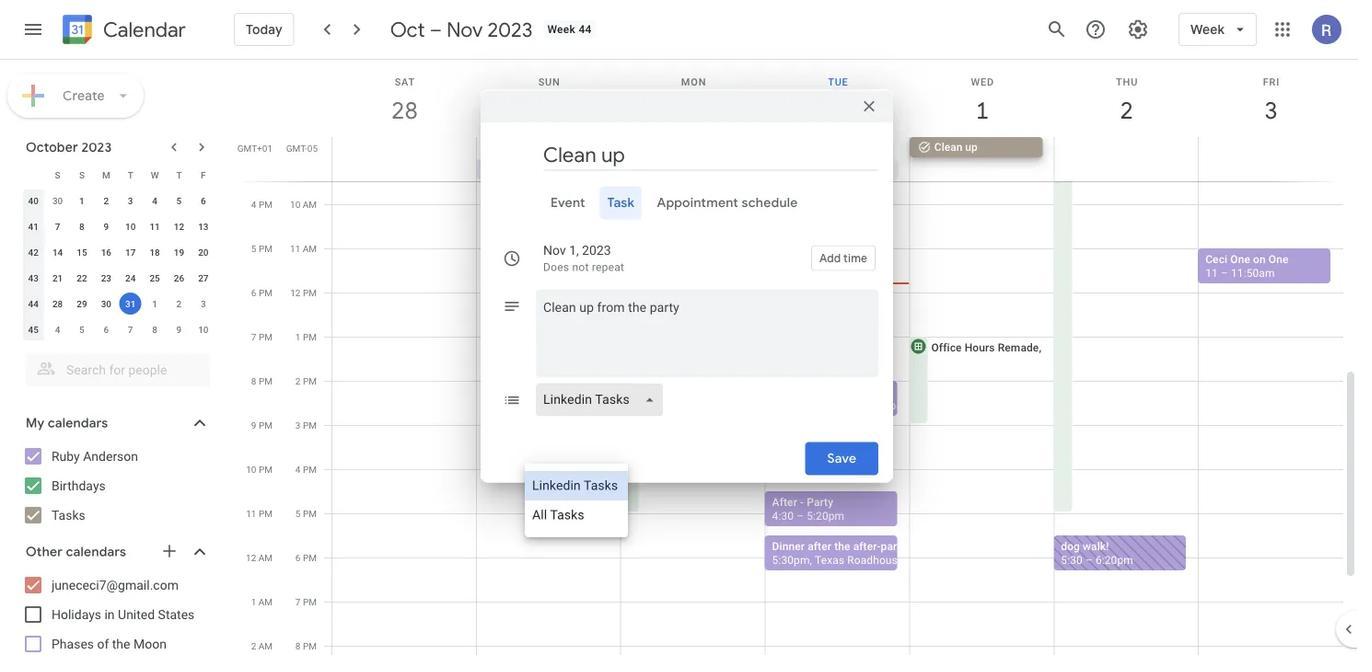 Task type: vqa. For each thing, say whether or not it's contained in the screenshot.


Task type: locate. For each thing, give the bounding box(es) containing it.
28 inside grid
[[390, 95, 417, 126]]

1 vertical spatial nov
[[543, 243, 566, 258]]

2 horizontal spatial 12
[[290, 287, 301, 298]]

29 down sun
[[535, 95, 561, 126]]

my
[[26, 415, 45, 432]]

8 pm
[[251, 376, 273, 387], [296, 641, 317, 652]]

1 left november 2 element
[[152, 298, 157, 310]]

8 pm up 9 pm
[[251, 376, 273, 387]]

appointment schedule
[[657, 195, 798, 211]]

44
[[579, 23, 592, 36], [28, 298, 39, 310]]

0 horizontal spatial 29
[[77, 298, 87, 310]]

november 8 element
[[144, 319, 166, 341]]

0 horizontal spatial the
[[112, 637, 130, 652]]

dinner
[[772, 540, 805, 553]]

0 vertical spatial the
[[835, 540, 851, 553]]

1 am
[[251, 597, 273, 608]]

0 vertical spatial office hours remade ,
[[643, 209, 756, 222]]

the for after
[[835, 540, 851, 553]]

2 for november 2 element
[[176, 298, 182, 310]]

0 horizontal spatial 28
[[52, 298, 63, 310]]

5 up "12" element
[[176, 195, 182, 206]]

28 down sat
[[390, 95, 417, 126]]

event button
[[543, 187, 593, 220]]

13 element
[[192, 216, 214, 238]]

7 right the 1 am
[[296, 597, 301, 608]]

one right on
[[1269, 253, 1289, 266]]

november 3 element
[[192, 293, 214, 315]]

s up september 30 element
[[55, 169, 60, 181]]

0 horizontal spatial ,
[[750, 209, 753, 222]]

1 horizontal spatial 9
[[176, 324, 182, 335]]

0 horizontal spatial 2023
[[81, 139, 112, 156]]

4 pm left 10 am
[[251, 199, 273, 210]]

gmt+01
[[237, 143, 273, 154]]

september 30 element
[[47, 190, 69, 212]]

after - party 4:30 – 5:20pm
[[772, 496, 845, 523]]

mon 30
[[679, 76, 707, 126]]

task button
[[600, 187, 642, 220]]

1 vertical spatial the
[[112, 637, 130, 652]]

2023 up m
[[81, 139, 112, 156]]

1 horizontal spatial 29
[[535, 95, 561, 126]]

12
[[174, 221, 184, 232], [290, 287, 301, 298], [246, 553, 256, 564]]

6
[[201, 195, 206, 206], [251, 287, 257, 298], [104, 324, 109, 335], [296, 553, 301, 564]]

0 horizontal spatial remade
[[709, 209, 750, 222]]

12 down 11 am
[[290, 287, 301, 298]]

0 horizontal spatial 9
[[104, 221, 109, 232]]

anderson
[[83, 449, 138, 464]]

other calendars list
[[4, 571, 228, 656]]

pm right 12 am on the bottom left of the page
[[303, 553, 317, 564]]

– down walk!
[[1086, 554, 1093, 567]]

– down ceci on the right of page
[[1221, 267, 1229, 280]]

9 pm
[[251, 420, 273, 431]]

row containing s
[[21, 162, 216, 188]]

– inside 'dog walk! 5:30 – 6:20pm'
[[1086, 554, 1093, 567]]

20 element
[[192, 241, 214, 263]]

0 horizontal spatial 4 pm
[[251, 199, 273, 210]]

cell down 3 link
[[1199, 137, 1343, 181]]

1 inside wed 1
[[975, 95, 988, 126]]

thu
[[1117, 76, 1139, 88]]

one
[[1231, 253, 1251, 266], [1269, 253, 1289, 266]]

0 vertical spatial ,
[[750, 209, 753, 222]]

11 up 12 am on the bottom left of the page
[[246, 508, 257, 520]]

all tasks option
[[525, 501, 628, 531]]

am up the 1 am
[[259, 553, 273, 564]]

10 up 11 pm
[[246, 464, 257, 475]]

31
[[824, 96, 850, 125], [125, 298, 136, 310]]

cell
[[333, 137, 477, 181], [1054, 137, 1199, 181], [1199, 137, 1343, 181]]

0 vertical spatial 12
[[174, 221, 184, 232]]

30 element
[[95, 293, 117, 315]]

calendars up ruby
[[48, 415, 108, 432]]

40
[[28, 195, 39, 206]]

1 down wed
[[975, 95, 988, 126]]

other calendars
[[26, 544, 126, 561]]

1 down 12 am on the bottom left of the page
[[251, 597, 256, 608]]

today
[[246, 21, 283, 38]]

10 right november 9 element
[[198, 324, 209, 335]]

1 cell from the left
[[333, 137, 477, 181]]

october
[[26, 139, 78, 156]]

1 horizontal spatial 8 pm
[[296, 641, 317, 652]]

2 down the 1 am
[[251, 641, 256, 652]]

0 vertical spatial calendars
[[48, 415, 108, 432]]

6 down f
[[201, 195, 206, 206]]

november 10 element
[[192, 319, 214, 341]]

0 horizontal spatial office
[[643, 209, 673, 222]]

0 horizontal spatial s
[[55, 169, 60, 181]]

dinner after the after-party 5:30pm , texas roadhouse
[[772, 540, 907, 567]]

november 5 element
[[71, 319, 93, 341]]

28 left 29 'element'
[[52, 298, 63, 310]]

t right w
[[176, 169, 182, 181]]

1 vertical spatial 12
[[290, 287, 301, 298]]

0 vertical spatial 31
[[824, 96, 850, 125]]

schedule
[[742, 195, 798, 211]]

week up sun
[[548, 23, 576, 36]]

28 inside row
[[52, 298, 63, 310]]

0 horizontal spatial 31
[[125, 298, 136, 310]]

7
[[55, 221, 60, 232], [128, 324, 133, 335], [251, 332, 257, 343], [296, 597, 301, 608]]

1 horizontal spatial 28
[[390, 95, 417, 126]]

2023 inside nov 1, 2023 does not repeat
[[582, 243, 611, 258]]

3 right 9 pm
[[296, 420, 301, 431]]

2 vertical spatial 2023
[[582, 243, 611, 258]]

10 for the 10 element
[[125, 221, 136, 232]]

30 down mon at the top of page
[[679, 95, 706, 126]]

4 pm down 3 pm
[[296, 464, 317, 475]]

row containing clean up
[[324, 137, 1359, 181]]

1 vertical spatial 4 pm
[[296, 464, 317, 475]]

1 horizontal spatial 6 pm
[[296, 553, 317, 564]]

1 horizontal spatial 5 pm
[[296, 508, 317, 520]]

one up 11:50am
[[1231, 253, 1251, 266]]

am up '2 am'
[[259, 597, 273, 608]]

3 cell from the left
[[1199, 137, 1343, 181]]

1 vertical spatial 9
[[176, 324, 182, 335]]

0 horizontal spatial 8 pm
[[251, 376, 273, 387]]

0 horizontal spatial 7 pm
[[251, 332, 273, 343]]

0 vertical spatial 30
[[679, 95, 706, 126]]

1 vertical spatial 5 pm
[[296, 508, 317, 520]]

15 element
[[71, 241, 93, 263]]

1 vertical spatial 44
[[28, 298, 39, 310]]

1 horizontal spatial office hours remade ,
[[932, 341, 1045, 354]]

calendar
[[103, 17, 186, 43]]

24
[[125, 273, 136, 284]]

None field
[[536, 384, 670, 417]]

0 vertical spatial remade
[[709, 209, 750, 222]]

14 element
[[47, 241, 69, 263]]

on
[[1254, 253, 1266, 266]]

10 pm
[[246, 464, 273, 475]]

1 vertical spatial hours
[[965, 341, 995, 354]]

1 vertical spatial remade
[[998, 341, 1039, 354]]

pm left 1 pm
[[259, 332, 273, 343]]

appointment
[[657, 195, 739, 211]]

7 right november 10 element
[[251, 332, 257, 343]]

9 right the november 8 "element"
[[176, 324, 182, 335]]

calendars up junececi7@gmail.com at the bottom
[[66, 544, 126, 561]]

11 inside row
[[150, 221, 160, 232]]

phases of the moon
[[52, 637, 167, 652]]

clean up
[[935, 141, 978, 154]]

pm up 1 pm
[[303, 287, 317, 298]]

10 for 10 am
[[290, 199, 301, 210]]

None search field
[[0, 346, 228, 387]]

5 pm
[[251, 243, 273, 254], [296, 508, 317, 520]]

0 vertical spatial 5 pm
[[251, 243, 273, 254]]

12 right "11" element
[[174, 221, 184, 232]]

-
[[801, 496, 804, 509]]

pm left 12 pm
[[259, 287, 273, 298]]

tab list containing event
[[496, 187, 879, 220]]

nov
[[447, 17, 483, 42], [543, 243, 566, 258]]

2023 up 'repeat'
[[582, 243, 611, 258]]

0 vertical spatial 6 pm
[[251, 287, 273, 298]]

add
[[820, 251, 841, 265]]

1 for 1 am
[[251, 597, 256, 608]]

44 inside october 2023 grid
[[28, 298, 39, 310]]

9 up 10 pm
[[251, 420, 257, 431]]

row group containing 40
[[21, 188, 216, 343]]

nov right oct
[[447, 17, 483, 42]]

week for week
[[1191, 21, 1225, 38]]

row containing 40
[[21, 188, 216, 214]]

office hours remade ,
[[643, 209, 756, 222], [932, 341, 1045, 354]]

Add title text field
[[543, 141, 879, 169]]

– inside the after - party 4:30 – 5:20pm
[[797, 510, 804, 523]]

am for 2 am
[[259, 641, 273, 652]]

12 for 12
[[174, 221, 184, 232]]

1,
[[569, 243, 579, 258]]

2 vertical spatial 12
[[246, 553, 256, 564]]

1 left pending
[[791, 163, 798, 176]]

5 pm left 11 am
[[251, 243, 273, 254]]

1 vertical spatial 31
[[125, 298, 136, 310]]

1 vertical spatial ,
[[1039, 341, 1042, 354]]

pm left 2 pm
[[259, 376, 273, 387]]

7 pm left 1 pm
[[251, 332, 273, 343]]

row
[[324, 137, 1359, 181], [21, 162, 216, 188], [21, 188, 216, 214], [21, 214, 216, 239], [21, 239, 216, 265], [21, 265, 216, 291], [21, 291, 216, 317], [21, 317, 216, 343]]

22 element
[[71, 267, 93, 289]]

0 horizontal spatial 6 pm
[[251, 287, 273, 298]]

0 horizontal spatial 44
[[28, 298, 39, 310]]

11 inside ceci one on one 11 – 11:50am
[[1206, 267, 1219, 280]]

7 pm
[[251, 332, 273, 343], [296, 597, 317, 608]]

6 inside "element"
[[104, 324, 109, 335]]

linkedin tasks option
[[525, 472, 628, 501]]

0 horizontal spatial 12
[[174, 221, 184, 232]]

grid
[[236, 60, 1359, 656]]

the inside dinner after the after-party 5:30pm , texas roadhouse
[[835, 540, 851, 553]]

10 left "11" element
[[125, 221, 136, 232]]

2023 left week 44
[[488, 17, 533, 42]]

the
[[835, 540, 851, 553], [112, 637, 130, 652]]

1 horizontal spatial 12
[[246, 553, 256, 564]]

1 right september 30 element
[[79, 195, 85, 206]]

2 left november 3 element
[[176, 298, 182, 310]]

45
[[28, 324, 39, 335]]

10
[[290, 199, 301, 210], [125, 221, 136, 232], [198, 324, 209, 335], [246, 464, 257, 475]]

0 horizontal spatial 30
[[52, 195, 63, 206]]

task list list box
[[525, 464, 628, 538]]

10 up 11 am
[[290, 199, 301, 210]]

am for 11 am
[[303, 243, 317, 254]]

42
[[28, 247, 39, 258]]

dog sitting
[[646, 163, 701, 176]]

am up 12 pm
[[303, 243, 317, 254]]

11 element
[[144, 216, 166, 238]]

pm right '2 am'
[[303, 641, 317, 652]]

0 vertical spatial 28
[[390, 95, 417, 126]]

2
[[1119, 95, 1133, 126], [104, 195, 109, 206], [176, 298, 182, 310], [296, 376, 301, 387], [251, 641, 256, 652]]

0 horizontal spatial 5 pm
[[251, 243, 273, 254]]

8 right '2 am'
[[296, 641, 301, 652]]

1 horizontal spatial 31
[[824, 96, 850, 125]]

1 horizontal spatial 30
[[101, 298, 111, 310]]

s left m
[[79, 169, 85, 181]]

3 up the 10 element
[[128, 195, 133, 206]]

1 horizontal spatial office
[[932, 341, 962, 354]]

1
[[975, 95, 988, 126], [791, 163, 798, 176], [79, 195, 85, 206], [152, 298, 157, 310], [296, 332, 301, 343], [251, 597, 256, 608]]

hours
[[676, 209, 706, 222], [965, 341, 995, 354]]

0 vertical spatial 7 pm
[[251, 332, 273, 343]]

sitting
[[669, 163, 701, 176]]

attack!
[[516, 163, 552, 176]]

1 horizontal spatial 44
[[579, 23, 592, 36]]

tab list
[[496, 187, 879, 220]]

phases
[[52, 637, 94, 652]]

18 element
[[144, 241, 166, 263]]

8 left november 9 element
[[152, 324, 157, 335]]

the inside list
[[112, 637, 130, 652]]

fri 3
[[1264, 76, 1281, 126]]

0 vertical spatial 4 pm
[[251, 199, 273, 210]]

11 right the 10 element
[[150, 221, 160, 232]]

2 vertical spatial 30
[[101, 298, 111, 310]]

1 horizontal spatial one
[[1269, 253, 1289, 266]]

1 vertical spatial 6 pm
[[296, 553, 317, 564]]

1 vertical spatial 28
[[52, 298, 63, 310]]

1 horizontal spatial t
[[176, 169, 182, 181]]

0 horizontal spatial one
[[1231, 253, 1251, 266]]

1 vertical spatial calendars
[[66, 544, 126, 561]]

1 vertical spatial 29
[[77, 298, 87, 310]]

Add description text field
[[536, 297, 879, 363]]

nov up does
[[543, 243, 566, 258]]

1 horizontal spatial the
[[835, 540, 851, 553]]

12 inside row
[[174, 221, 184, 232]]

clean up button
[[910, 137, 1043, 158]]

week for week 44
[[548, 23, 576, 36]]

in
[[105, 607, 115, 623]]

0 horizontal spatial week
[[548, 23, 576, 36]]

nov inside nov 1, 2023 does not repeat
[[543, 243, 566, 258]]

24 element
[[119, 267, 142, 289]]

0 horizontal spatial hours
[[676, 209, 706, 222]]

1 horizontal spatial week
[[1191, 21, 1225, 38]]

2 inside november 2 element
[[176, 298, 182, 310]]

week
[[1191, 21, 1225, 38], [548, 23, 576, 36]]

11 pm
[[246, 508, 273, 520]]

am up 11 am
[[303, 199, 317, 210]]

4 pm
[[251, 199, 273, 210], [296, 464, 317, 475]]

26
[[174, 273, 184, 284]]

13
[[198, 221, 209, 232]]

– inside ceci one on one 11 – 11:50am
[[1221, 267, 1229, 280]]

pm left 11 am
[[259, 243, 273, 254]]

row containing 45
[[21, 317, 216, 343]]

november 1 element
[[144, 293, 166, 315]]

5 pm right 11 pm
[[296, 508, 317, 520]]

1 down 12 pm
[[296, 332, 301, 343]]

8 inside the november 8 "element"
[[152, 324, 157, 335]]

12 down 11 pm
[[246, 553, 256, 564]]

– down -
[[797, 510, 804, 523]]

0 vertical spatial 44
[[579, 23, 592, 36]]

28 element
[[47, 293, 69, 315]]

time
[[844, 251, 868, 265]]

2 vertical spatial ,
[[810, 554, 812, 567]]

gmt-05
[[286, 143, 318, 154]]

6 right the november 5 element
[[104, 324, 109, 335]]

1 horizontal spatial ,
[[810, 554, 812, 567]]

wed
[[971, 76, 995, 88]]

week inside 'popup button'
[[1191, 21, 1225, 38]]

1 vertical spatial 7 pm
[[296, 597, 317, 608]]

2 vertical spatial 9
[[251, 420, 257, 431]]

oct – nov 2023
[[390, 17, 533, 42]]

pm left 10 am
[[259, 199, 273, 210]]

31 right 30 element
[[125, 298, 136, 310]]

43
[[28, 273, 39, 284]]

pm
[[259, 199, 273, 210], [259, 243, 273, 254], [259, 287, 273, 298], [303, 287, 317, 298], [259, 332, 273, 343], [303, 332, 317, 343], [259, 376, 273, 387], [303, 376, 317, 387], [259, 420, 273, 431], [303, 420, 317, 431], [259, 464, 273, 475], [303, 464, 317, 475], [259, 508, 273, 520], [303, 508, 317, 520], [303, 553, 317, 564], [303, 597, 317, 608], [303, 641, 317, 652]]

1 vertical spatial 2023
[[81, 139, 112, 156]]

8 up 15 element
[[79, 221, 85, 232]]

3 down fri
[[1264, 95, 1277, 126]]

november 2 element
[[168, 293, 190, 315]]

21
[[52, 273, 63, 284]]

row group
[[21, 188, 216, 343]]

2 horizontal spatial 2023
[[582, 243, 611, 258]]

0 vertical spatial 9
[[104, 221, 109, 232]]

23 element
[[95, 267, 117, 289]]

1 inside button
[[791, 163, 798, 176]]

dog
[[1061, 540, 1081, 553]]

11 down 10 am
[[290, 243, 301, 254]]

2 horizontal spatial 30
[[679, 95, 706, 126]]

6 pm right 12 am on the bottom left of the page
[[296, 553, 317, 564]]

pm right 11 pm
[[303, 508, 317, 520]]

row containing 44
[[21, 291, 216, 317]]

2 up 3 pm
[[296, 376, 301, 387]]

2 for 2 am
[[251, 641, 256, 652]]

1 vertical spatial 30
[[52, 195, 63, 206]]

1 horizontal spatial s
[[79, 169, 85, 181]]

0 vertical spatial 29
[[535, 95, 561, 126]]

6 pm left 12 pm
[[251, 287, 273, 298]]

30 right 29 'element'
[[101, 298, 111, 310]]

1 vertical spatial office
[[932, 341, 962, 354]]

t right m
[[128, 169, 133, 181]]

11 down ceci on the right of page
[[1206, 267, 1219, 280]]

calendars for other calendars
[[66, 544, 126, 561]]

0 horizontal spatial nov
[[447, 17, 483, 42]]

2 down the thu
[[1119, 95, 1133, 126]]

w
[[151, 169, 159, 181]]

week right settings menu icon
[[1191, 21, 1225, 38]]

cell down 28 link
[[333, 137, 477, 181]]

1 horizontal spatial nov
[[543, 243, 566, 258]]

2 horizontal spatial 9
[[251, 420, 257, 431]]

12 for 12 pm
[[290, 287, 301, 298]]

1 horizontal spatial hours
[[965, 341, 995, 354]]

birthdays
[[52, 479, 106, 494]]

0 vertical spatial office
[[643, 209, 673, 222]]

1 s from the left
[[55, 169, 60, 181]]

7 pm right the 1 am
[[296, 597, 317, 608]]

cell down 2 link
[[1054, 137, 1199, 181]]

23
[[101, 273, 111, 284]]

29 element
[[71, 293, 93, 315]]

marathon
[[554, 163, 602, 176]]

6:20pm
[[1096, 554, 1134, 567]]

am down the 1 am
[[259, 641, 273, 652]]

0 horizontal spatial t
[[128, 169, 133, 181]]

1 horizontal spatial 2023
[[488, 17, 533, 42]]

9 for 9 pm
[[251, 420, 257, 431]]



Task type: describe. For each thing, give the bounding box(es) containing it.
calendar heading
[[99, 17, 186, 43]]

2 s from the left
[[79, 169, 85, 181]]

5 left november 6 "element"
[[79, 324, 85, 335]]

1 link
[[962, 89, 1004, 132]]

shark
[[485, 163, 514, 176]]

row containing 42
[[21, 239, 216, 265]]

28 link
[[384, 89, 426, 132]]

1 vertical spatial 8 pm
[[296, 641, 317, 652]]

f
[[201, 169, 206, 181]]

5 left 11 am
[[251, 243, 257, 254]]

main drawer image
[[22, 18, 44, 41]]

party
[[881, 540, 907, 553]]

2 link
[[1106, 89, 1148, 132]]

1 for november 1 element
[[152, 298, 157, 310]]

ceci
[[1206, 253, 1228, 266]]

pm down 2 pm
[[303, 420, 317, 431]]

task
[[843, 163, 864, 176]]

sun
[[539, 76, 561, 88]]

12 for 12 am
[[246, 553, 256, 564]]

2 am
[[251, 641, 273, 652]]

ceci one on one 11 – 11:50am
[[1206, 253, 1289, 280]]

0 vertical spatial 8 pm
[[251, 376, 273, 387]]

17
[[125, 247, 136, 258]]

1 horizontal spatial 7 pm
[[296, 597, 317, 608]]

10 for 10 pm
[[246, 464, 257, 475]]

21 element
[[47, 267, 69, 289]]

of
[[97, 637, 109, 652]]

holidays in united states
[[52, 607, 195, 623]]

ruby
[[52, 449, 80, 464]]

2 one from the left
[[1269, 253, 1289, 266]]

grid containing 28
[[236, 60, 1359, 656]]

31 link
[[817, 89, 859, 132]]

my calendars button
[[4, 409, 228, 438]]

am for 10 am
[[303, 199, 317, 210]]

12 pm
[[290, 287, 317, 298]]

2 cell from the left
[[1054, 137, 1199, 181]]

2 inside thu 2
[[1119, 95, 1133, 126]]

party
[[807, 496, 834, 509]]

october 2023 grid
[[18, 162, 216, 343]]

2 down m
[[104, 195, 109, 206]]

31 inside grid
[[824, 96, 850, 125]]

29 inside 'element'
[[77, 298, 87, 310]]

4 up "11" element
[[152, 195, 157, 206]]

19 element
[[168, 241, 190, 263]]

moon
[[134, 637, 167, 652]]

pm down 10 pm
[[259, 508, 273, 520]]

4 right 10 pm
[[296, 464, 301, 475]]

wed 1
[[971, 76, 995, 126]]

5 right 11 pm
[[296, 508, 301, 520]]

9 for november 9 element
[[176, 324, 182, 335]]

dog walk! 5:30 – 6:20pm
[[1061, 540, 1134, 567]]

10 for november 10 element
[[198, 324, 209, 335]]

my calendars
[[26, 415, 108, 432]]

1 t from the left
[[128, 169, 133, 181]]

11 am
[[290, 243, 317, 254]]

oct
[[390, 17, 425, 42]]

pending
[[800, 163, 840, 176]]

27 element
[[192, 267, 214, 289]]

pm down 9 pm
[[259, 464, 273, 475]]

row group inside october 2023 grid
[[21, 188, 216, 343]]

7 right november 6 "element"
[[128, 324, 133, 335]]

0 horizontal spatial office hours remade ,
[[643, 209, 756, 222]]

8 up 9 pm
[[251, 376, 257, 387]]

calendars for my calendars
[[48, 415, 108, 432]]

tue
[[828, 76, 849, 88]]

5:20pm
[[807, 510, 845, 523]]

sat
[[395, 76, 415, 88]]

, inside dinner after the after-party 5:30pm , texas roadhouse
[[810, 554, 812, 567]]

25
[[150, 273, 160, 284]]

1 pm
[[296, 332, 317, 343]]

– right oct
[[430, 17, 442, 42]]

november 4 element
[[47, 319, 69, 341]]

25 element
[[144, 267, 166, 289]]

sat 28
[[390, 76, 417, 126]]

the for of
[[112, 637, 130, 652]]

other
[[26, 544, 63, 561]]

05
[[307, 143, 318, 154]]

row containing 41
[[21, 214, 216, 239]]

tue 31
[[824, 76, 850, 125]]

dog
[[646, 163, 666, 176]]

31, today element
[[119, 293, 142, 315]]

week button
[[1179, 7, 1257, 52]]

repeat
[[592, 261, 625, 274]]

create
[[63, 88, 105, 104]]

united
[[118, 607, 155, 623]]

16 element
[[95, 241, 117, 263]]

11 for 11
[[150, 221, 160, 232]]

10 am
[[290, 199, 317, 210]]

not
[[572, 261, 589, 274]]

1 vertical spatial office hours remade ,
[[932, 341, 1045, 354]]

31 cell
[[118, 291, 143, 317]]

november 9 element
[[168, 319, 190, 341]]

5:30pm
[[772, 554, 810, 567]]

m
[[102, 169, 110, 181]]

november 7 element
[[119, 319, 142, 341]]

5:30
[[1061, 554, 1083, 567]]

17 element
[[119, 241, 142, 263]]

clean
[[935, 141, 963, 154]]

3 link
[[1251, 89, 1293, 132]]

0 vertical spatial hours
[[676, 209, 706, 222]]

1 horizontal spatial remade
[[998, 341, 1039, 354]]

4 left the november 5 element
[[55, 324, 60, 335]]

1 horizontal spatial 4 pm
[[296, 464, 317, 475]]

am for 1 am
[[259, 597, 273, 608]]

event
[[551, 195, 586, 211]]

nov 1, 2023 does not repeat
[[543, 243, 625, 274]]

30 for september 30 element
[[52, 195, 63, 206]]

pm up 2 pm
[[303, 332, 317, 343]]

sun 29
[[535, 76, 561, 126]]

week 44
[[548, 23, 592, 36]]

my calendars list
[[4, 442, 228, 531]]

2 for 2 pm
[[296, 376, 301, 387]]

7 right 41
[[55, 221, 60, 232]]

11 for 11 pm
[[246, 508, 257, 520]]

after-
[[854, 540, 881, 553]]

4:30
[[772, 510, 794, 523]]

add time button
[[811, 245, 876, 271]]

1 pending task
[[791, 163, 864, 176]]

2 horizontal spatial ,
[[1039, 341, 1042, 354]]

mon
[[681, 76, 707, 88]]

15
[[77, 247, 87, 258]]

states
[[158, 607, 195, 623]]

roadhouse
[[848, 554, 904, 567]]

26 element
[[168, 267, 190, 289]]

row containing 43
[[21, 265, 216, 291]]

1 for 1 pm
[[296, 332, 301, 343]]

31 inside cell
[[125, 298, 136, 310]]

12 am
[[246, 553, 273, 564]]

6 right 12 am on the bottom left of the page
[[296, 553, 301, 564]]

texas
[[815, 554, 845, 567]]

3 right november 2 element
[[201, 298, 206, 310]]

10 element
[[119, 216, 142, 238]]

29 link
[[528, 89, 570, 132]]

row inside grid
[[324, 137, 1359, 181]]

11 for 11 am
[[290, 243, 301, 254]]

2 t from the left
[[176, 169, 182, 181]]

calendar element
[[59, 11, 186, 52]]

dog sitting button
[[621, 159, 755, 180]]

1 one from the left
[[1231, 253, 1251, 266]]

task
[[608, 195, 635, 211]]

pm down 3 pm
[[303, 464, 317, 475]]

does
[[543, 261, 570, 274]]

30 for 30 element
[[101, 298, 111, 310]]

am for 12 am
[[259, 553, 273, 564]]

create button
[[7, 74, 144, 118]]

november 6 element
[[95, 319, 117, 341]]

0 vertical spatial nov
[[447, 17, 483, 42]]

12 element
[[168, 216, 190, 238]]

after
[[808, 540, 832, 553]]

october 2023
[[26, 139, 112, 156]]

after
[[772, 496, 798, 509]]

1 for 1 pending task
[[791, 163, 798, 176]]

shark attack! marathon button
[[477, 159, 610, 180]]

Search for people text field
[[37, 354, 199, 387]]

add other calendars image
[[160, 543, 179, 561]]

30 link
[[673, 89, 715, 132]]

2 pm
[[296, 376, 317, 387]]

pm up 3 pm
[[303, 376, 317, 387]]

3 inside fri 3
[[1264, 95, 1277, 126]]

up
[[966, 141, 978, 154]]

pm right the 1 am
[[303, 597, 317, 608]]

4 left 10 am
[[251, 199, 257, 210]]

holidays
[[52, 607, 101, 623]]

27
[[198, 273, 209, 284]]

pm left 3 pm
[[259, 420, 273, 431]]

3 pm
[[296, 420, 317, 431]]

add time
[[820, 251, 868, 265]]

shark attack! marathon
[[485, 163, 602, 176]]

30 inside mon 30
[[679, 95, 706, 126]]

0 vertical spatial 2023
[[488, 17, 533, 42]]

settings menu image
[[1128, 18, 1150, 41]]

6 left 12 pm
[[251, 287, 257, 298]]



